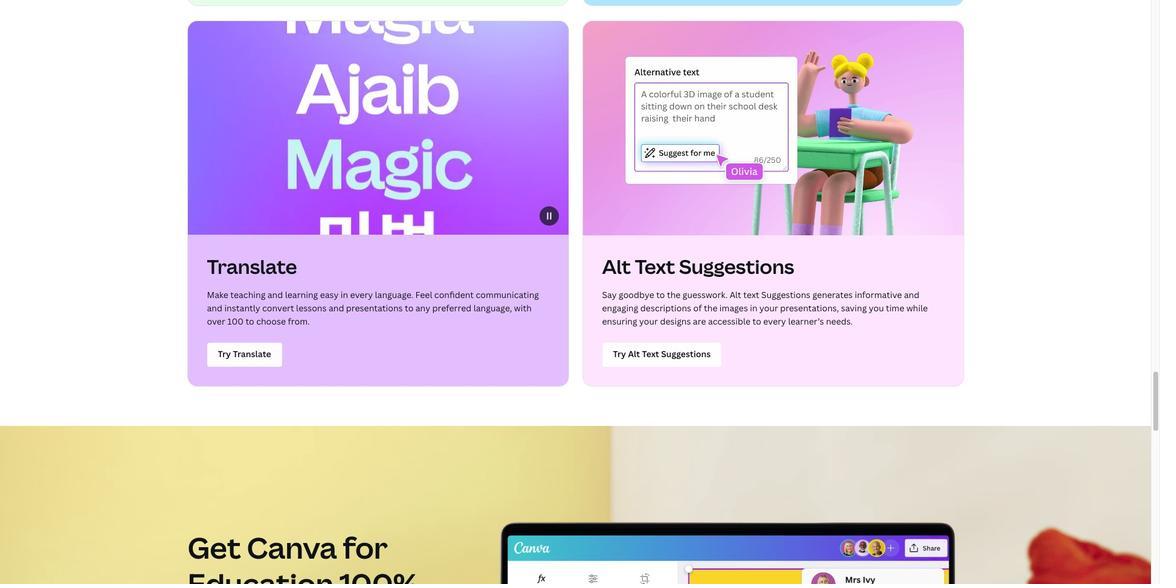 Task type: vqa. For each thing, say whether or not it's contained in the screenshot.
bottom 'Recent'
no



Task type: locate. For each thing, give the bounding box(es) containing it.
alt up the say
[[602, 254, 631, 279]]

are
[[693, 316, 706, 327]]

alt inside say goodbye to the guesswork. alt text suggestions generates informative and engaging descriptions of the images in your presentations, saving you time while ensuring your designs are accessible to every learner's needs.
[[730, 289, 741, 301]]

time
[[886, 302, 905, 314]]

preferred
[[432, 302, 472, 314]]

convert
[[262, 302, 294, 314]]

confident
[[434, 289, 474, 301]]

1 horizontal spatial in
[[750, 302, 758, 314]]

0 horizontal spatial alt
[[602, 254, 631, 279]]

every up presentations
[[350, 289, 373, 301]]

generates
[[813, 289, 853, 301]]

in right easy at the left
[[341, 289, 348, 301]]

suggestions up "presentations,"
[[761, 289, 811, 301]]

to down text on the right of page
[[753, 316, 761, 327]]

and up while
[[904, 289, 920, 301]]

you
[[869, 302, 884, 314]]

make
[[207, 289, 228, 301]]

every inside say goodbye to the guesswork. alt text suggestions generates informative and engaging descriptions of the images in your presentations, saving you time while ensuring your designs are accessible to every learner's needs.
[[763, 316, 786, 327]]

in down text on the right of page
[[750, 302, 758, 314]]

in inside say goodbye to the guesswork. alt text suggestions generates informative and engaging descriptions of the images in your presentations, saving you time while ensuring your designs are accessible to every learner's needs.
[[750, 302, 758, 314]]

to up descriptions at the bottom of the page
[[656, 289, 665, 301]]

1 vertical spatial every
[[763, 316, 786, 327]]

and
[[268, 289, 283, 301], [904, 289, 920, 301], [207, 302, 222, 314], [329, 302, 344, 314]]

1 vertical spatial in
[[750, 302, 758, 314]]

to left any
[[405, 302, 414, 314]]

the right of
[[704, 302, 718, 314]]

descriptions
[[640, 302, 691, 314]]

your down descriptions at the bottom of the page
[[639, 316, 658, 327]]

1 vertical spatial suggestions
[[761, 289, 811, 301]]

0 horizontal spatial every
[[350, 289, 373, 301]]

alt text suggestions
[[602, 254, 794, 279]]

choose
[[256, 316, 286, 327]]

1 horizontal spatial the
[[704, 302, 718, 314]]

lessons
[[296, 302, 327, 314]]

for
[[343, 529, 388, 568]]

0 horizontal spatial your
[[639, 316, 658, 327]]

0 horizontal spatial in
[[341, 289, 348, 301]]

suggestions
[[679, 254, 794, 279], [761, 289, 811, 301]]

1 horizontal spatial alt
[[730, 289, 741, 301]]

1 horizontal spatial every
[[763, 316, 786, 327]]

1 vertical spatial alt
[[730, 289, 741, 301]]

in inside make teaching and learning easy in every language. feel confident communicating and instantly convert lessons and presentations to any preferred language, with over 100 to choose from.
[[341, 289, 348, 301]]

and inside say goodbye to the guesswork. alt text suggestions generates informative and engaging descriptions of the images in your presentations, saving you time while ensuring your designs are accessible to every learner's needs.
[[904, 289, 920, 301]]

alt up images
[[730, 289, 741, 301]]

goodbye
[[619, 289, 654, 301]]

learning
[[285, 289, 318, 301]]

alt
[[602, 254, 631, 279], [730, 289, 741, 301]]

needs.
[[826, 316, 853, 327]]

instantly
[[224, 302, 260, 314]]

every
[[350, 289, 373, 301], [763, 316, 786, 327]]

designs
[[660, 316, 691, 327]]

accessible
[[708, 316, 751, 327]]

teaching
[[230, 289, 266, 301]]

to
[[656, 289, 665, 301], [405, 302, 414, 314], [246, 316, 254, 327], [753, 316, 761, 327]]

and up convert
[[268, 289, 283, 301]]

100
[[227, 316, 244, 327]]

0 horizontal spatial the
[[667, 289, 681, 301]]

the
[[667, 289, 681, 301], [704, 302, 718, 314]]

from.
[[288, 316, 310, 327]]

suggestions up text on the right of page
[[679, 254, 794, 279]]

every left "learner's"
[[763, 316, 786, 327]]

get
[[188, 529, 241, 568]]

your
[[760, 302, 778, 314], [639, 316, 658, 327]]

0 vertical spatial in
[[341, 289, 348, 301]]

get canva for education 100
[[188, 529, 419, 585]]

text
[[743, 289, 759, 301]]

engaging
[[602, 302, 638, 314]]

0 vertical spatial the
[[667, 289, 681, 301]]

the up descriptions at the bottom of the page
[[667, 289, 681, 301]]

your right images
[[760, 302, 778, 314]]

in
[[341, 289, 348, 301], [750, 302, 758, 314]]

say
[[602, 289, 617, 301]]

0 vertical spatial every
[[350, 289, 373, 301]]

0 vertical spatial your
[[760, 302, 778, 314]]

any
[[416, 302, 430, 314]]



Task type: describe. For each thing, give the bounding box(es) containing it.
over
[[207, 316, 225, 327]]

and down easy at the left
[[329, 302, 344, 314]]

to right 100
[[246, 316, 254, 327]]

ensuring
[[602, 316, 637, 327]]

0 vertical spatial suggestions
[[679, 254, 794, 279]]

of
[[693, 302, 702, 314]]

easy
[[320, 289, 339, 301]]

and up over
[[207, 302, 222, 314]]

1 horizontal spatial your
[[760, 302, 778, 314]]

learner's
[[788, 316, 824, 327]]

suggestions inside say goodbye to the guesswork. alt text suggestions generates informative and engaging descriptions of the images in your presentations, saving you time while ensuring your designs are accessible to every learner's needs.
[[761, 289, 811, 301]]

language.
[[375, 289, 413, 301]]

education
[[188, 565, 334, 585]]

images
[[720, 302, 748, 314]]

guesswork.
[[683, 289, 728, 301]]

every inside make teaching and learning easy in every language. feel confident communicating and instantly convert lessons and presentations to any preferred language, with over 100 to choose from.
[[350, 289, 373, 301]]

presentations
[[346, 302, 403, 314]]

canva
[[247, 529, 337, 568]]

saving
[[841, 302, 867, 314]]

1 vertical spatial the
[[704, 302, 718, 314]]

language,
[[474, 302, 512, 314]]

presentations,
[[780, 302, 839, 314]]

say goodbye to the guesswork. alt text suggestions generates informative and engaging descriptions of the images in your presentations, saving you time while ensuring your designs are accessible to every learner's needs.
[[602, 289, 928, 327]]

0 vertical spatial alt
[[602, 254, 631, 279]]

make teaching and learning easy in every language. feel confident communicating and instantly convert lessons and presentations to any preferred language, with over 100 to choose from.
[[207, 289, 539, 327]]

1 vertical spatial your
[[639, 316, 658, 327]]

communicating
[[476, 289, 539, 301]]

text
[[635, 254, 675, 279]]

while
[[907, 302, 928, 314]]

with
[[514, 302, 532, 314]]

translate
[[207, 254, 297, 279]]

informative
[[855, 289, 902, 301]]

feel
[[416, 289, 432, 301]]



